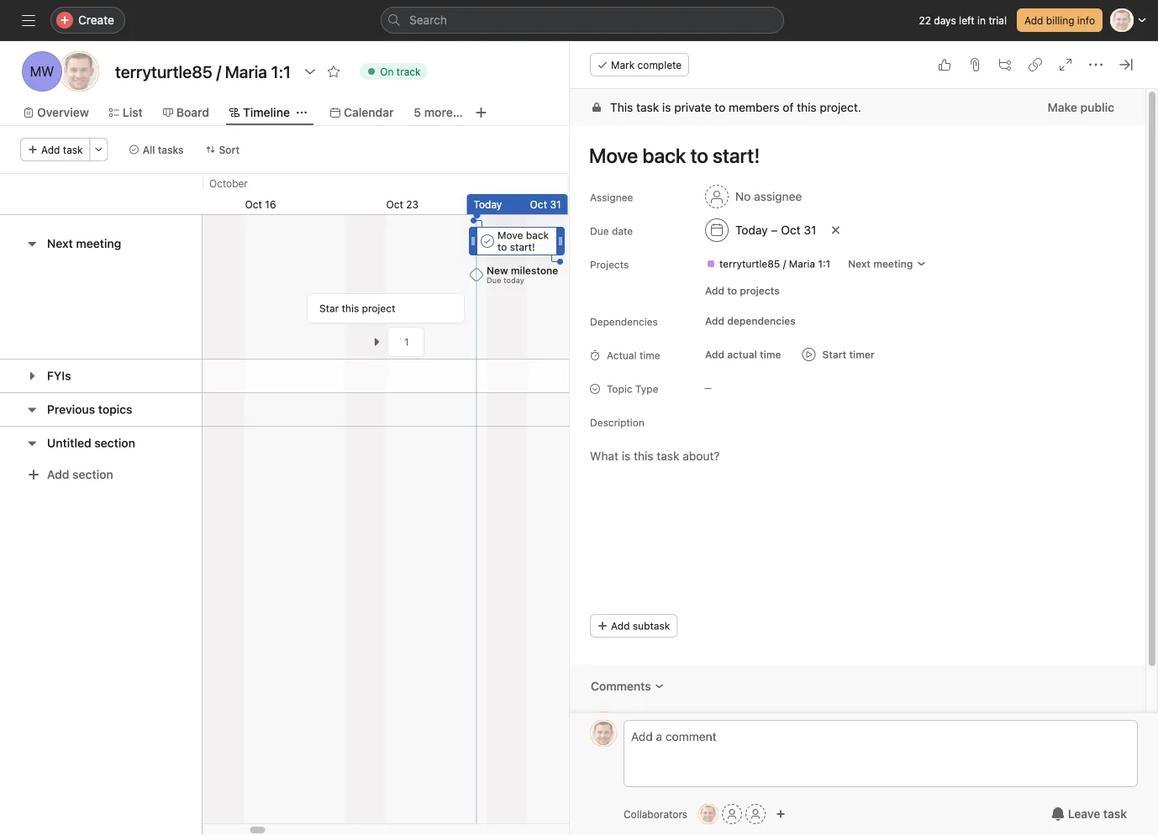 Task type: describe. For each thing, give the bounding box(es) containing it.
tasks
[[158, 144, 184, 156]]

section for add section
[[72, 468, 113, 482]]

dependencies
[[590, 316, 658, 328]]

this
[[610, 100, 633, 114]]

untitled section button
[[47, 428, 135, 459]]

terryturtle85
[[720, 258, 780, 270]]

move back to start!
[[498, 230, 549, 253]]

add for add to projects
[[705, 285, 725, 297]]

oct for oct 30
[[528, 198, 545, 210]]

make public
[[1048, 100, 1115, 114]]

to inside move back to start!
[[498, 241, 508, 253]]

31 inside main content
[[804, 223, 817, 237]]

add for add actual time
[[705, 349, 725, 361]]

add for add billing info
[[1025, 14, 1044, 26]]

assignee
[[590, 192, 633, 203]]

fyis button
[[47, 361, 71, 391]]

search button
[[381, 7, 784, 34]]

october
[[209, 177, 248, 189]]

star
[[320, 303, 339, 314]]

collapse task list for the section untitled section image
[[25, 437, 39, 450]]

project
[[362, 303, 396, 314]]

on track
[[380, 66, 421, 77]]

on track button
[[352, 60, 435, 83]]

more…
[[424, 106, 463, 119]]

show subtasks for task what's something that was harder than expected? image
[[372, 337, 382, 347]]

add to starred image
[[327, 65, 341, 78]]

is
[[662, 100, 671, 114]]

calendar link
[[330, 103, 394, 122]]

milestone
[[511, 265, 559, 276]]

task for leave
[[1104, 807, 1127, 821]]

add billing info button
[[1017, 8, 1103, 32]]

add or remove collaborators image
[[776, 810, 786, 820]]

all
[[143, 144, 155, 156]]

clear due date image
[[831, 225, 841, 235]]

topic type
[[607, 383, 659, 395]]

due inside main content
[[590, 225, 609, 237]]

add to projects button
[[698, 279, 787, 303]]

1 vertical spatial tt button
[[699, 805, 719, 825]]

oct for oct 23
[[386, 198, 403, 210]]

tt for the bottommost the tt button
[[702, 809, 715, 821]]

create button
[[50, 7, 125, 34]]

all tasks button
[[122, 138, 191, 161]]

today for today – oct 31
[[736, 223, 768, 237]]

today for today
[[474, 198, 502, 210]]

members
[[729, 100, 780, 114]]

add tab image
[[475, 106, 488, 119]]

16
[[265, 198, 276, 210]]

collapse task list for the section previous topics image
[[25, 403, 39, 417]]

overview
[[37, 106, 89, 119]]

no assignee
[[736, 190, 802, 203]]

actual
[[727, 349, 757, 361]]

start
[[823, 349, 847, 361]]

timer
[[850, 349, 875, 361]]

5 more… button
[[414, 103, 463, 122]]

board link
[[163, 103, 209, 122]]

collapse task list for the section next meeting image
[[25, 237, 39, 251]]

add dependencies
[[705, 315, 796, 327]]

untitled section
[[47, 436, 135, 450]]

full screen image
[[1059, 58, 1073, 71]]

close details image
[[1120, 58, 1133, 71]]

on
[[380, 66, 394, 77]]

previous topics
[[47, 403, 132, 417]]

attachments: add a file to this task, move back to start! image
[[968, 58, 982, 71]]

no assignee button
[[698, 182, 810, 212]]

add to projects
[[705, 285, 780, 297]]

0 horizontal spatial this
[[342, 303, 360, 314]]

sort button
[[198, 138, 247, 161]]

add for add section
[[47, 468, 69, 482]]

30
[[548, 198, 560, 210]]

Completed checkbox
[[478, 231, 498, 251]]

back
[[527, 230, 549, 241]]

add actual time
[[705, 349, 781, 361]]

untitled
[[47, 436, 91, 450]]

next meeting button
[[47, 229, 121, 259]]

today – oct 31
[[736, 223, 817, 237]]

terryturtle85 / maria 1:1 link
[[699, 256, 837, 272]]

new milestone due today
[[487, 265, 559, 285]]

/
[[783, 258, 786, 270]]

tab actions image
[[297, 108, 307, 118]]

section for untitled section
[[94, 436, 135, 450]]

oct 30
[[528, 198, 560, 210]]

–
[[771, 223, 778, 237]]

add section
[[47, 468, 113, 482]]

dependencies
[[727, 315, 796, 327]]

add task
[[41, 144, 83, 156]]

in
[[978, 14, 986, 26]]

fyis
[[47, 369, 71, 383]]

list
[[123, 106, 143, 119]]

expand task list for the section fyis image
[[25, 369, 39, 383]]

star this project
[[320, 303, 396, 314]]

mark
[[611, 59, 635, 71]]

add billing info
[[1025, 14, 1095, 26]]

mark complete button
[[590, 53, 690, 77]]

left
[[959, 14, 975, 26]]

projects
[[740, 285, 780, 297]]

start!
[[510, 241, 536, 253]]

topic
[[607, 383, 633, 395]]

oct 16
[[245, 198, 276, 210]]

no
[[736, 190, 751, 203]]

oct inside main content
[[781, 223, 801, 237]]

0 horizontal spatial 31
[[550, 198, 561, 210]]

move back to start! dialog
[[570, 41, 1158, 836]]

comments
[[591, 680, 651, 694]]

make
[[1048, 100, 1078, 114]]

description
[[590, 417, 645, 429]]

next meeting inside popup button
[[848, 258, 913, 270]]

project.
[[820, 100, 862, 114]]



Task type: vqa. For each thing, say whether or not it's contained in the screenshot.
Add to favorites image on the bottom
no



Task type: locate. For each thing, give the bounding box(es) containing it.
complete
[[638, 59, 682, 71]]

next meeting right collapse task list for the section next meeting icon
[[47, 237, 121, 251]]

move
[[498, 230, 524, 241]]

0 horizontal spatial due
[[487, 276, 502, 285]]

1 horizontal spatial this
[[797, 100, 817, 114]]

2 vertical spatial task
[[1104, 807, 1127, 821]]

mark complete
[[611, 59, 682, 71]]

add subtask
[[611, 620, 670, 632]]

start timer button
[[796, 343, 882, 367]]

0 horizontal spatial meeting
[[76, 237, 121, 251]]

make public button
[[1037, 92, 1126, 123]]

0 horizontal spatial tt
[[71, 63, 87, 79]]

public
[[1081, 100, 1115, 114]]

add dependencies button
[[698, 309, 803, 333]]

leave task
[[1068, 807, 1127, 821]]

leave
[[1068, 807, 1101, 821]]

timeline link
[[230, 103, 290, 122]]

tt
[[71, 63, 87, 79], [597, 728, 610, 740], [702, 809, 715, 821]]

next right collapse task list for the section next meeting icon
[[47, 237, 73, 251]]

timeline
[[243, 106, 290, 119]]

previous
[[47, 403, 95, 417]]

31
[[550, 198, 561, 210], [804, 223, 817, 237]]

add left "actual"
[[705, 349, 725, 361]]

oct 23
[[386, 198, 419, 210]]

section down topics
[[94, 436, 135, 450]]

2 vertical spatial tt
[[702, 809, 715, 821]]

start timer
[[823, 349, 875, 361]]

1 vertical spatial due
[[487, 276, 502, 285]]

this
[[797, 100, 817, 114], [342, 303, 360, 314]]

today up completed 'image'
[[474, 198, 502, 210]]

date
[[612, 225, 633, 237]]

create
[[78, 13, 114, 27]]

of
[[783, 100, 794, 114]]

add
[[1025, 14, 1044, 26], [41, 144, 60, 156], [705, 285, 725, 297], [705, 315, 725, 327], [705, 349, 725, 361], [47, 468, 69, 482], [611, 620, 630, 632]]

this task is private to members of this project.
[[610, 100, 862, 114]]

this right star
[[342, 303, 360, 314]]

search list box
[[381, 7, 784, 34]]

1 horizontal spatial next
[[848, 258, 871, 270]]

this inside main content
[[797, 100, 817, 114]]

expand sidebar image
[[22, 13, 35, 27]]

overview link
[[24, 103, 89, 122]]

previous topics button
[[47, 395, 132, 425]]

next
[[47, 237, 73, 251], [848, 258, 871, 270]]

completed image
[[478, 231, 498, 251]]

next inside next meeting button
[[47, 237, 73, 251]]

add inside add subtask button
[[611, 620, 630, 632]]

meeting right 1:1
[[874, 258, 913, 270]]

1 horizontal spatial today
[[736, 223, 768, 237]]

next inside next meeting popup button
[[848, 258, 871, 270]]

0 vertical spatial to
[[715, 100, 726, 114]]

1 horizontal spatial tt
[[597, 728, 610, 740]]

private
[[674, 100, 712, 114]]

0 horizontal spatial today
[[474, 198, 502, 210]]

time
[[760, 349, 781, 361], [640, 350, 660, 361]]

task for this
[[636, 100, 659, 114]]

0 vertical spatial section
[[94, 436, 135, 450]]

new
[[487, 265, 509, 276]]

1 vertical spatial today
[[736, 223, 768, 237]]

add section button
[[20, 460, 120, 490]]

next meeting right 1:1
[[848, 258, 913, 270]]

due date
[[590, 225, 633, 237]]

task for add
[[63, 144, 83, 156]]

1 vertical spatial next
[[848, 258, 871, 270]]

task left is
[[636, 100, 659, 114]]

1 vertical spatial next meeting
[[848, 258, 913, 270]]

2 horizontal spatial task
[[1104, 807, 1127, 821]]

add for add task
[[41, 144, 60, 156]]

today left –
[[736, 223, 768, 237]]

board
[[176, 106, 209, 119]]

0 horizontal spatial task
[[63, 144, 83, 156]]

due inside new milestone due today
[[487, 276, 502, 285]]

tt button down comments
[[590, 720, 617, 747]]

1 horizontal spatial time
[[760, 349, 781, 361]]

1 vertical spatial tt
[[597, 728, 610, 740]]

None text field
[[111, 56, 295, 87]]

add left 'billing'
[[1025, 14, 1044, 26]]

add down untitled
[[47, 468, 69, 482]]

section down untitled section button
[[72, 468, 113, 482]]

0 vertical spatial this
[[797, 100, 817, 114]]

actual time
[[607, 350, 660, 361]]

meeting right collapse task list for the section next meeting icon
[[76, 237, 121, 251]]

2 horizontal spatial to
[[727, 285, 737, 297]]

today inside main content
[[736, 223, 768, 237]]

task right leave
[[1104, 807, 1127, 821]]

maria
[[789, 258, 815, 270]]

1 vertical spatial meeting
[[874, 258, 913, 270]]

tt for the top the tt button
[[597, 728, 610, 740]]

search
[[409, 13, 447, 27]]

1 horizontal spatial 31
[[804, 223, 817, 237]]

time right actual
[[640, 350, 660, 361]]

add left subtask
[[611, 620, 630, 632]]

2 vertical spatial to
[[727, 285, 737, 297]]

add inside add task button
[[41, 144, 60, 156]]

1 vertical spatial section
[[72, 468, 113, 482]]

0 horizontal spatial time
[[640, 350, 660, 361]]

calendar
[[344, 106, 394, 119]]

to left projects
[[727, 285, 737, 297]]

0 vertical spatial tt
[[71, 63, 87, 79]]

copy task link image
[[1029, 58, 1042, 71]]

main content containing this task is private to members of this project.
[[570, 89, 1146, 760]]

2 horizontal spatial tt
[[702, 809, 715, 821]]

main content inside move back to start! dialog
[[570, 89, 1146, 760]]

Task Name text field
[[578, 136, 1126, 175]]

oct for oct 16
[[245, 198, 262, 210]]

1 vertical spatial this
[[342, 303, 360, 314]]

1 horizontal spatial tt button
[[699, 805, 719, 825]]

0 vertical spatial due
[[590, 225, 609, 237]]

collaborators
[[624, 809, 688, 821]]

add down add to projects
[[705, 315, 725, 327]]

0 horizontal spatial to
[[498, 241, 508, 253]]

1 vertical spatial 31
[[804, 223, 817, 237]]

to
[[715, 100, 726, 114], [498, 241, 508, 253], [727, 285, 737, 297]]

add inside add actual time dropdown button
[[705, 349, 725, 361]]

next meeting
[[47, 237, 121, 251], [848, 258, 913, 270]]

add down terryturtle85
[[705, 285, 725, 297]]

0 likes. click to like this task image
[[938, 58, 952, 71]]

section
[[94, 436, 135, 450], [72, 468, 113, 482]]

add inside add billing info button
[[1025, 14, 1044, 26]]

subtask
[[633, 620, 670, 632]]

23
[[406, 198, 419, 210]]

to right private
[[715, 100, 726, 114]]

add inside add section "button"
[[47, 468, 69, 482]]

list link
[[109, 103, 143, 122]]

time right "actual"
[[760, 349, 781, 361]]

1 horizontal spatial meeting
[[874, 258, 913, 270]]

to inside button
[[727, 285, 737, 297]]

task inside main content
[[636, 100, 659, 114]]

1 horizontal spatial next meeting
[[848, 258, 913, 270]]

0 vertical spatial next meeting
[[47, 237, 121, 251]]

time inside dropdown button
[[760, 349, 781, 361]]

meeting inside button
[[76, 237, 121, 251]]

1 horizontal spatial due
[[590, 225, 609, 237]]

next meeting button
[[841, 252, 934, 276]]

add for add subtask
[[611, 620, 630, 632]]

tt right collaborators on the right bottom
[[702, 809, 715, 821]]

actual
[[607, 350, 637, 361]]

— button
[[698, 377, 799, 400]]

task
[[636, 100, 659, 114], [63, 144, 83, 156], [1104, 807, 1127, 821]]

more actions image
[[94, 145, 104, 155]]

mw
[[30, 63, 54, 79]]

oct
[[245, 198, 262, 210], [386, 198, 403, 210], [528, 198, 545, 210], [530, 198, 547, 210], [781, 223, 801, 237]]

tt button right collaborators on the right bottom
[[699, 805, 719, 825]]

leave task button
[[1041, 799, 1138, 830]]

1 vertical spatial task
[[63, 144, 83, 156]]

1 vertical spatial to
[[498, 241, 508, 253]]

assignee
[[754, 190, 802, 203]]

0 horizontal spatial next
[[47, 237, 73, 251]]

trial
[[989, 14, 1007, 26]]

sort
[[219, 144, 240, 156]]

task inside button
[[63, 144, 83, 156]]

to left start!
[[498, 241, 508, 253]]

0 vertical spatial meeting
[[76, 237, 121, 251]]

5 more…
[[414, 106, 463, 119]]

due left today
[[487, 276, 502, 285]]

0 horizontal spatial tt button
[[590, 720, 617, 747]]

this right "of"
[[797, 100, 817, 114]]

days
[[934, 14, 956, 26]]

all tasks
[[143, 144, 184, 156]]

add for add dependencies
[[705, 315, 725, 327]]

add down overview link
[[41, 144, 60, 156]]

section inside untitled section button
[[94, 436, 135, 450]]

0 vertical spatial 31
[[550, 198, 561, 210]]

tt down comments
[[597, 728, 610, 740]]

0 vertical spatial tt button
[[590, 720, 617, 747]]

add inside add to projects button
[[705, 285, 725, 297]]

add subtask image
[[999, 58, 1012, 71]]

next right 1:1
[[848, 258, 871, 270]]

show options image
[[304, 65, 317, 78]]

main content
[[570, 89, 1146, 760]]

projects
[[590, 259, 629, 271]]

info
[[1078, 14, 1095, 26]]

due left date
[[590, 225, 609, 237]]

0 vertical spatial today
[[474, 198, 502, 210]]

0 vertical spatial task
[[636, 100, 659, 114]]

1
[[405, 336, 409, 348]]

0 horizontal spatial next meeting
[[47, 237, 121, 251]]

more actions for this task image
[[1090, 58, 1103, 71]]

tt right mw
[[71, 63, 87, 79]]

0 vertical spatial next
[[47, 237, 73, 251]]

meeting inside popup button
[[874, 258, 913, 270]]

add subtask button
[[590, 615, 678, 638]]

today
[[504, 276, 525, 285]]

oct for oct 31
[[530, 198, 547, 210]]

1 horizontal spatial to
[[715, 100, 726, 114]]

1:1
[[818, 258, 831, 270]]

1 horizontal spatial task
[[636, 100, 659, 114]]

add inside add dependencies button
[[705, 315, 725, 327]]

task left more actions icon
[[63, 144, 83, 156]]

section inside add section "button"
[[72, 468, 113, 482]]

task inside button
[[1104, 807, 1127, 821]]

5
[[414, 106, 421, 119]]

type
[[635, 383, 659, 395]]

track
[[397, 66, 421, 77]]



